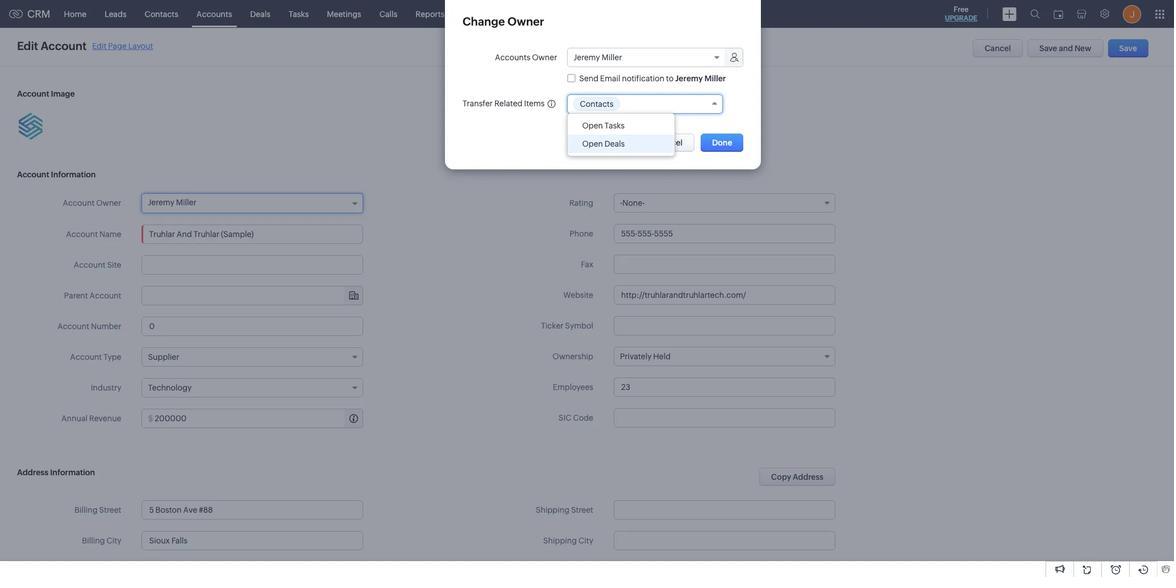 Task type: vqa. For each thing, say whether or not it's contained in the screenshot.
bottom Cancel Button
yes



Task type: describe. For each thing, give the bounding box(es) containing it.
Contacts field
[[568, 94, 723, 114]]

0 horizontal spatial tasks
[[289, 9, 309, 18]]

list box containing open tasks
[[568, 114, 675, 156]]

0 horizontal spatial miller
[[176, 198, 197, 207]]

site
[[107, 260, 121, 270]]

home link
[[55, 0, 96, 28]]

miller inside field
[[602, 53, 622, 62]]

account name
[[66, 230, 121, 239]]

contacts inside field
[[580, 100, 614, 109]]

account for account owner
[[63, 198, 95, 208]]

shipping street
[[536, 506, 594, 515]]

account owner
[[63, 198, 121, 208]]

jeremy miller inside field
[[574, 53, 622, 62]]

reports
[[416, 9, 445, 18]]

documents
[[524, 9, 567, 18]]

tasks link
[[280, 0, 318, 28]]

accounts owner
[[495, 53, 558, 62]]

save and new button
[[1028, 39, 1104, 57]]

change
[[463, 15, 505, 28]]

save button
[[1109, 39, 1149, 57]]

page
[[108, 41, 127, 50]]

account image
[[17, 89, 75, 98]]

campaigns link
[[454, 0, 515, 28]]

code
[[573, 413, 594, 423]]

website
[[564, 291, 594, 300]]

accounts link
[[188, 0, 241, 28]]

billing street
[[75, 506, 121, 515]]

account down home
[[41, 39, 87, 52]]

calls link
[[371, 0, 407, 28]]

street for billing street
[[99, 506, 121, 515]]

Jeremy Miller field
[[568, 48, 743, 67]]

open for open deals
[[583, 139, 603, 148]]

account information
[[17, 170, 96, 179]]

2 horizontal spatial jeremy
[[676, 74, 703, 83]]

parent
[[64, 291, 88, 300]]

home
[[64, 9, 87, 18]]

open tasks
[[583, 121, 625, 130]]

0 horizontal spatial jeremy miller
[[148, 198, 197, 207]]

annual
[[61, 414, 88, 423]]

0 vertical spatial cancel button
[[973, 39, 1024, 57]]

contacts link
[[136, 0, 188, 28]]

image
[[51, 89, 75, 98]]

account for account number
[[58, 322, 89, 331]]

leads
[[105, 9, 127, 18]]

open deals
[[583, 139, 625, 148]]

open tasks option
[[568, 117, 675, 135]]

save and new
[[1040, 44, 1092, 53]]

to
[[666, 74, 674, 83]]

leads link
[[96, 0, 136, 28]]

0 horizontal spatial cancel
[[657, 138, 683, 147]]

transfer
[[463, 99, 493, 108]]

image image
[[17, 113, 44, 140]]

0 horizontal spatial address
[[17, 468, 48, 477]]

street for shipping street
[[571, 506, 594, 515]]

layout
[[128, 41, 153, 50]]

1 horizontal spatial address
[[793, 473, 824, 482]]

copy
[[772, 473, 792, 482]]

free upgrade
[[946, 5, 978, 22]]

account right parent
[[90, 291, 121, 300]]

copy address button
[[760, 468, 836, 486]]

deals inside 'link'
[[250, 9, 271, 18]]

ownership
[[553, 352, 594, 361]]

account site
[[74, 260, 121, 270]]

city for billing city
[[107, 536, 121, 545]]

account number
[[58, 322, 121, 331]]

name
[[99, 230, 121, 239]]

0 horizontal spatial cancel button
[[645, 134, 695, 152]]

notification
[[622, 74, 665, 83]]

revenue
[[89, 414, 121, 423]]

industry
[[91, 383, 121, 392]]

owner for change owner
[[508, 15, 545, 28]]

meetings link
[[318, 0, 371, 28]]

edit account edit page layout
[[17, 39, 153, 52]]

information for account
[[51, 170, 96, 179]]

items
[[524, 99, 545, 108]]

documents link
[[515, 0, 576, 28]]

save for save
[[1120, 44, 1138, 53]]

sic code
[[559, 413, 594, 423]]



Task type: locate. For each thing, give the bounding box(es) containing it.
done
[[713, 138, 733, 147]]

save left and
[[1040, 44, 1058, 53]]

edit inside 'edit account edit page layout'
[[92, 41, 107, 50]]

2 open from the top
[[583, 139, 603, 148]]

0 vertical spatial tasks
[[289, 9, 309, 18]]

city
[[107, 536, 121, 545], [579, 536, 594, 545]]

parent account
[[64, 291, 121, 300]]

new
[[1075, 44, 1092, 53]]

city down shipping street
[[579, 536, 594, 545]]

annual revenue
[[61, 414, 121, 423]]

0 vertical spatial billing
[[75, 506, 98, 515]]

email
[[601, 74, 621, 83]]

free
[[954, 5, 969, 14]]

account for account site
[[74, 260, 106, 270]]

street up shipping city
[[571, 506, 594, 515]]

save
[[1040, 44, 1058, 53], [1120, 44, 1138, 53]]

edit left the page
[[92, 41, 107, 50]]

employees
[[553, 383, 594, 392]]

address information copy address
[[17, 468, 824, 482]]

meetings
[[327, 9, 362, 18]]

1 horizontal spatial tasks
[[605, 121, 625, 130]]

fax
[[581, 260, 594, 269]]

2 city from the left
[[579, 536, 594, 545]]

tasks inside option
[[605, 121, 625, 130]]

accounts for accounts owner
[[495, 53, 531, 62]]

done button
[[701, 134, 744, 152]]

account type
[[70, 353, 121, 362]]

0 vertical spatial jeremy miller
[[574, 53, 622, 62]]

account
[[41, 39, 87, 52], [17, 89, 49, 98], [17, 170, 49, 179], [63, 198, 95, 208], [66, 230, 98, 239], [74, 260, 106, 270], [90, 291, 121, 300], [58, 322, 89, 331], [70, 353, 102, 362]]

sic
[[559, 413, 572, 423]]

information for address
[[50, 468, 95, 477]]

1 city from the left
[[107, 536, 121, 545]]

tasks up open deals option on the top of page
[[605, 121, 625, 130]]

information
[[51, 170, 96, 179], [50, 468, 95, 477]]

billing city
[[82, 536, 121, 545]]

billing up billing city
[[75, 506, 98, 515]]

street
[[99, 506, 121, 515], [571, 506, 594, 515]]

accounts for accounts
[[197, 9, 232, 18]]

1 horizontal spatial save
[[1120, 44, 1138, 53]]

send email notification to jeremy miller
[[580, 74, 726, 83]]

0 vertical spatial shipping
[[536, 506, 570, 515]]

2 vertical spatial jeremy
[[148, 198, 175, 207]]

1 horizontal spatial street
[[571, 506, 594, 515]]

1 horizontal spatial cancel button
[[973, 39, 1024, 57]]

0 horizontal spatial edit
[[17, 39, 38, 52]]

0 horizontal spatial accounts
[[197, 9, 232, 18]]

jeremy
[[574, 53, 600, 62], [676, 74, 703, 83], [148, 198, 175, 207]]

jeremy inside jeremy miller field
[[574, 53, 600, 62]]

1 horizontal spatial jeremy miller
[[574, 53, 622, 62]]

tasks right deals 'link'
[[289, 9, 309, 18]]

edit down crm link
[[17, 39, 38, 52]]

reports link
[[407, 0, 454, 28]]

shipping down shipping street
[[544, 536, 577, 545]]

contacts up open tasks
[[580, 100, 614, 109]]

account for account image
[[17, 89, 49, 98]]

owner up name
[[96, 198, 121, 208]]

open up open deals
[[583, 121, 603, 130]]

cancel
[[985, 44, 1012, 53], [657, 138, 683, 147]]

1 horizontal spatial city
[[579, 536, 594, 545]]

1 street from the left
[[99, 506, 121, 515]]

2 horizontal spatial miller
[[705, 74, 726, 83]]

phone
[[570, 229, 594, 238]]

open for open tasks
[[583, 121, 603, 130]]

0 vertical spatial miller
[[602, 53, 622, 62]]

1 vertical spatial billing
[[82, 536, 105, 545]]

2 street from the left
[[571, 506, 594, 515]]

None text field
[[142, 225, 364, 244], [614, 255, 836, 274], [614, 316, 836, 336], [142, 317, 364, 336], [155, 409, 363, 428], [614, 562, 836, 577], [142, 225, 364, 244], [614, 255, 836, 274], [614, 316, 836, 336], [142, 317, 364, 336], [155, 409, 363, 428], [614, 562, 836, 577]]

cancel button down upgrade
[[973, 39, 1024, 57]]

shipping for shipping city
[[544, 536, 577, 545]]

crm link
[[9, 8, 50, 20]]

0 horizontal spatial street
[[99, 506, 121, 515]]

billing for billing street
[[75, 506, 98, 515]]

edit page layout link
[[92, 41, 153, 50]]

account down image
[[17, 170, 49, 179]]

edit
[[17, 39, 38, 52], [92, 41, 107, 50]]

owner up accounts owner
[[508, 15, 545, 28]]

account left image on the top of page
[[17, 89, 49, 98]]

0 horizontal spatial contacts
[[145, 9, 178, 18]]

0 vertical spatial accounts
[[197, 9, 232, 18]]

ticker symbol
[[541, 321, 594, 330]]

account up "account name"
[[63, 198, 95, 208]]

city down billing street on the bottom left of the page
[[107, 536, 121, 545]]

1 vertical spatial contacts
[[580, 100, 614, 109]]

related
[[495, 99, 523, 108]]

1 horizontal spatial cancel
[[985, 44, 1012, 53]]

1 vertical spatial accounts
[[495, 53, 531, 62]]

account left site
[[74, 260, 106, 270]]

0 vertical spatial cancel
[[985, 44, 1012, 53]]

billing down billing street on the bottom left of the page
[[82, 536, 105, 545]]

accounts
[[197, 9, 232, 18], [495, 53, 531, 62]]

deals down open tasks option
[[605, 139, 625, 148]]

accounts down "change owner"
[[495, 53, 531, 62]]

2 vertical spatial miller
[[176, 198, 197, 207]]

information inside address information copy address
[[50, 468, 95, 477]]

1 open from the top
[[583, 121, 603, 130]]

deals left tasks link
[[250, 9, 271, 18]]

save inside button
[[1040, 44, 1058, 53]]

shipping for shipping street
[[536, 506, 570, 515]]

information up billing street on the bottom left of the page
[[50, 468, 95, 477]]

1 vertical spatial cancel
[[657, 138, 683, 147]]

contacts
[[145, 9, 178, 18], [580, 100, 614, 109]]

ticker
[[541, 321, 564, 330]]

1 horizontal spatial edit
[[92, 41, 107, 50]]

open
[[583, 121, 603, 130], [583, 139, 603, 148]]

deals inside option
[[605, 139, 625, 148]]

1 vertical spatial owner
[[532, 53, 558, 62]]

None text field
[[623, 100, 708, 109], [614, 224, 836, 243], [142, 255, 364, 275], [614, 285, 836, 305], [614, 378, 836, 397], [614, 408, 836, 428], [142, 500, 364, 520], [614, 500, 836, 520], [142, 531, 364, 550], [614, 531, 836, 550], [142, 562, 364, 577], [623, 100, 708, 109], [614, 224, 836, 243], [142, 255, 364, 275], [614, 285, 836, 305], [614, 378, 836, 397], [614, 408, 836, 428], [142, 500, 364, 520], [614, 500, 836, 520], [142, 531, 364, 550], [614, 531, 836, 550], [142, 562, 364, 577]]

shipping city
[[544, 536, 594, 545]]

0 horizontal spatial jeremy
[[148, 198, 175, 207]]

2 vertical spatial owner
[[96, 198, 121, 208]]

2 save from the left
[[1120, 44, 1138, 53]]

information up account owner
[[51, 170, 96, 179]]

shipping
[[536, 506, 570, 515], [544, 536, 577, 545]]

upgrade
[[946, 14, 978, 22]]

account for account information
[[17, 170, 49, 179]]

transfer related items
[[463, 99, 545, 108]]

accounts left deals 'link'
[[197, 9, 232, 18]]

and
[[1059, 44, 1074, 53]]

number
[[91, 322, 121, 331]]

0 vertical spatial open
[[583, 121, 603, 130]]

0 vertical spatial contacts
[[145, 9, 178, 18]]

send
[[580, 74, 599, 83]]

rating
[[570, 198, 594, 208]]

0 horizontal spatial save
[[1040, 44, 1058, 53]]

save inside button
[[1120, 44, 1138, 53]]

1 horizontal spatial miller
[[602, 53, 622, 62]]

0 vertical spatial deals
[[250, 9, 271, 18]]

1 vertical spatial information
[[50, 468, 95, 477]]

1 horizontal spatial deals
[[605, 139, 625, 148]]

calls
[[380, 9, 398, 18]]

cancel button
[[973, 39, 1024, 57], [645, 134, 695, 152]]

tasks
[[289, 9, 309, 18], [605, 121, 625, 130]]

shipping up shipping city
[[536, 506, 570, 515]]

owner for account owner
[[96, 198, 121, 208]]

list box
[[568, 114, 675, 156]]

owner down documents link
[[532, 53, 558, 62]]

jeremy miller
[[574, 53, 622, 62], [148, 198, 197, 207]]

1 save from the left
[[1040, 44, 1058, 53]]

campaigns
[[463, 9, 505, 18]]

0 horizontal spatial city
[[107, 536, 121, 545]]

change owner
[[463, 15, 545, 28]]

save right new
[[1120, 44, 1138, 53]]

1 vertical spatial shipping
[[544, 536, 577, 545]]

open down open tasks
[[583, 139, 603, 148]]

open deals option
[[568, 135, 675, 153]]

cancel button down contacts field
[[645, 134, 695, 152]]

0 vertical spatial jeremy
[[574, 53, 600, 62]]

1 vertical spatial tasks
[[605, 121, 625, 130]]

account left type
[[70, 353, 102, 362]]

account for account name
[[66, 230, 98, 239]]

billing
[[75, 506, 98, 515], [82, 536, 105, 545]]

0 horizontal spatial deals
[[250, 9, 271, 18]]

deals link
[[241, 0, 280, 28]]

deals
[[250, 9, 271, 18], [605, 139, 625, 148]]

symbol
[[565, 321, 594, 330]]

type
[[104, 353, 121, 362]]

account left name
[[66, 230, 98, 239]]

1 vertical spatial jeremy
[[676, 74, 703, 83]]

1 horizontal spatial contacts
[[580, 100, 614, 109]]

billing for billing city
[[82, 536, 105, 545]]

owner for accounts owner
[[532, 53, 558, 62]]

contacts up layout
[[145, 9, 178, 18]]

account down parent
[[58, 322, 89, 331]]

street up billing city
[[99, 506, 121, 515]]

address
[[17, 468, 48, 477], [793, 473, 824, 482]]

1 vertical spatial open
[[583, 139, 603, 148]]

0 vertical spatial information
[[51, 170, 96, 179]]

city for shipping city
[[579, 536, 594, 545]]

1 vertical spatial cancel button
[[645, 134, 695, 152]]

0 vertical spatial owner
[[508, 15, 545, 28]]

1 horizontal spatial jeremy
[[574, 53, 600, 62]]

1 vertical spatial miller
[[705, 74, 726, 83]]

1 vertical spatial jeremy miller
[[148, 198, 197, 207]]

1 horizontal spatial accounts
[[495, 53, 531, 62]]

miller
[[602, 53, 622, 62], [705, 74, 726, 83], [176, 198, 197, 207]]

crm
[[27, 8, 50, 20]]

save for save and new
[[1040, 44, 1058, 53]]

1 vertical spatial deals
[[605, 139, 625, 148]]

owner
[[508, 15, 545, 28], [532, 53, 558, 62], [96, 198, 121, 208]]

account for account type
[[70, 353, 102, 362]]



